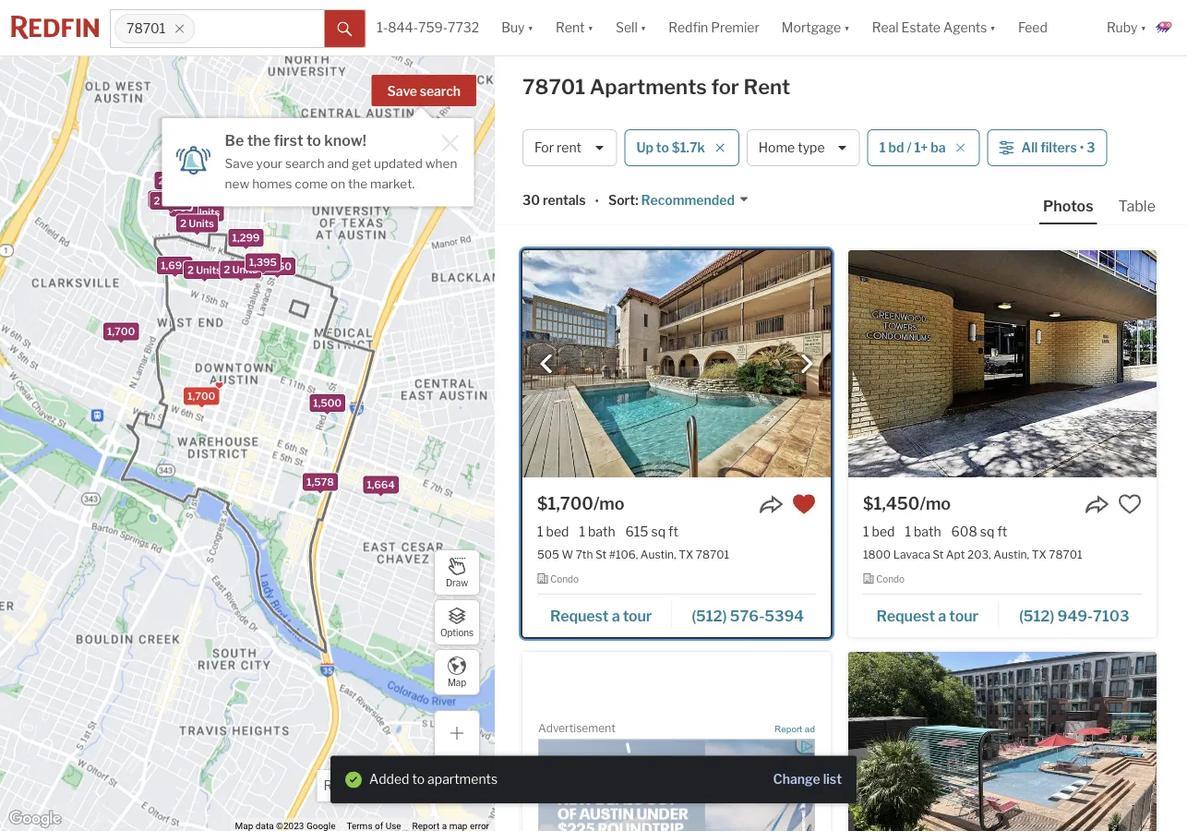 Task type: locate. For each thing, give the bounding box(es) containing it.
0 horizontal spatial favorite button image
[[792, 492, 816, 516]]

1 horizontal spatial /mo
[[920, 493, 951, 514]]

78701 up (512) 949-7103 link
[[1049, 547, 1083, 561]]

2 units up 700 at the left top of the page
[[184, 180, 218, 192]]

1 vertical spatial 1,450
[[264, 260, 292, 272]]

2 units down 1,299
[[224, 264, 258, 276]]

0 vertical spatial rent
[[556, 20, 585, 35]]

1 bath for $1,450
[[906, 524, 942, 539]]

tour down 505 w 7th st #106, austin, tx 78701
[[623, 607, 652, 625]]

1 horizontal spatial condo
[[877, 574, 905, 585]]

1 up 1800
[[864, 524, 870, 539]]

real estate agents ▾ link
[[872, 0, 996, 55]]

2 1 bed from the left
[[864, 524, 895, 539]]

1 vertical spatial the
[[348, 176, 368, 191]]

1 /mo from the left
[[594, 493, 625, 514]]

1 condo from the left
[[551, 574, 579, 585]]

1 horizontal spatial 1,700
[[188, 390, 216, 402]]

search down 759- at the left
[[420, 84, 461, 99]]

• inside the 30 rentals •
[[595, 194, 599, 209]]

bath up lavaca on the bottom of page
[[914, 524, 942, 539]]

1 a from the left
[[612, 607, 620, 625]]

1 horizontal spatial request a tour button
[[864, 600, 1000, 628]]

608
[[952, 524, 978, 539]]

2 ▾ from the left
[[588, 20, 594, 35]]

st right 7th
[[596, 547, 607, 561]]

rent right buy ▾
[[556, 20, 585, 35]]

redfin
[[669, 20, 709, 35]]

0 horizontal spatial 1,700
[[107, 325, 135, 337]]

1 tx from the left
[[679, 547, 694, 561]]

0 horizontal spatial search
[[285, 156, 325, 171]]

5 ▾ from the left
[[990, 20, 996, 35]]

a down the apt
[[939, 607, 947, 625]]

st
[[596, 547, 607, 561], [933, 547, 944, 561]]

1 horizontal spatial previous button image
[[864, 355, 882, 373]]

submit search image
[[337, 22, 352, 37]]

remove 78701 image
[[174, 23, 185, 34]]

first
[[274, 131, 303, 149]]

1 vertical spatial 1,695
[[161, 259, 189, 271]]

1 horizontal spatial the
[[348, 176, 368, 191]]

1 sq from the left
[[652, 524, 666, 539]]

get
[[352, 156, 371, 171]]

1,450 down homes
[[264, 260, 292, 272]]

austin, down 615 sq ft
[[641, 547, 677, 561]]

1 austin, from the left
[[641, 547, 677, 561]]

0 horizontal spatial ft
[[669, 524, 679, 539]]

units left 1,395 on the top of the page
[[196, 264, 221, 276]]

1 (512) from the left
[[692, 607, 727, 625]]

1 1 bath from the left
[[579, 524, 616, 539]]

to inside button
[[657, 140, 669, 156]]

bed up '505'
[[546, 524, 569, 539]]

1,695 down 700 at the left top of the page
[[161, 259, 189, 271]]

rent inside rent ▾ dropdown button
[[556, 20, 585, 35]]

1+
[[915, 140, 929, 156]]

6 ▾ from the left
[[1141, 20, 1147, 35]]

recommended button
[[639, 192, 750, 209]]

save inside button
[[388, 84, 417, 99]]

map
[[448, 677, 467, 688]]

report
[[775, 724, 803, 734]]

1,695
[[231, 177, 259, 189], [161, 259, 189, 271]]

0 horizontal spatial /mo
[[594, 493, 625, 514]]

1 ▾ from the left
[[528, 20, 534, 35]]

save search button
[[372, 75, 477, 106]]

1 favorite button checkbox from the left
[[792, 492, 816, 516]]

bed
[[546, 524, 569, 539], [872, 524, 895, 539]]

0 horizontal spatial save
[[225, 156, 254, 171]]

tour for $1,450 /mo
[[950, 607, 979, 625]]

2 request from the left
[[877, 607, 936, 625]]

to right first
[[307, 131, 321, 149]]

1 bath for $1,700
[[579, 524, 616, 539]]

0 vertical spatial save
[[388, 84, 417, 99]]

favorite button checkbox
[[792, 492, 816, 516], [1118, 492, 1142, 516]]

0 vertical spatial •
[[1080, 140, 1085, 156]]

1 vertical spatial save
[[225, 156, 254, 171]]

next button image
[[798, 355, 816, 373]]

•
[[1080, 140, 1085, 156], [595, 194, 599, 209]]

up
[[637, 140, 654, 156]]

$1,700
[[538, 493, 594, 514]]

(512) 576-5394 link
[[673, 598, 816, 630]]

▾ right sell
[[641, 20, 647, 35]]

▾ right ruby
[[1141, 20, 1147, 35]]

▾ for rent ▾
[[588, 20, 594, 35]]

sell ▾ button
[[605, 0, 658, 55]]

to inside section
[[412, 772, 425, 787]]

the inside save your search and get updated when new homes come on the market.
[[348, 176, 368, 191]]

1 request a tour button from the left
[[538, 600, 673, 628]]

0 horizontal spatial 1 bath
[[579, 524, 616, 539]]

request a tour
[[550, 607, 652, 625], [877, 607, 979, 625]]

$1,700 /mo
[[538, 493, 625, 514]]

up to $1.7k
[[637, 140, 705, 156]]

for
[[712, 74, 740, 99]]

0 vertical spatial 1,700
[[107, 325, 135, 337]]

1800
[[864, 547, 891, 561]]

0 vertical spatial search
[[420, 84, 461, 99]]

0 horizontal spatial bed
[[546, 524, 569, 539]]

1 horizontal spatial 1,695
[[231, 177, 259, 189]]

sq for $1,450 /mo
[[981, 524, 995, 539]]

1 request a tour from the left
[[550, 607, 652, 625]]

▾ right the buy
[[528, 20, 534, 35]]

request down lavaca on the bottom of page
[[877, 607, 936, 625]]

0 horizontal spatial bath
[[588, 524, 616, 539]]

for rent
[[535, 140, 582, 156]]

(512) left 949-
[[1020, 607, 1055, 625]]

search
[[420, 84, 461, 99], [285, 156, 325, 171]]

• left sort
[[595, 194, 599, 209]]

request down 7th
[[550, 607, 609, 625]]

1 horizontal spatial 1,450
[[264, 260, 292, 272]]

1,425
[[152, 193, 180, 205]]

4 ▾ from the left
[[844, 20, 850, 35]]

photos button
[[1040, 196, 1115, 224]]

redfin premier button
[[658, 0, 771, 55]]

to right up
[[657, 140, 669, 156]]

1 bed up 1800
[[864, 524, 895, 539]]

user photo image
[[1154, 17, 1177, 39]]

1 vertical spatial rent
[[744, 74, 791, 99]]

1 horizontal spatial austin,
[[994, 547, 1030, 561]]

1 horizontal spatial •
[[1080, 140, 1085, 156]]

/mo
[[594, 493, 625, 514], [920, 493, 951, 514]]

1 vertical spatial •
[[595, 194, 599, 209]]

1 request from the left
[[550, 607, 609, 625]]

0 horizontal spatial austin,
[[641, 547, 677, 561]]

1 horizontal spatial bath
[[914, 524, 942, 539]]

1 bed for $1,450 /mo
[[864, 524, 895, 539]]

0 horizontal spatial favorite button checkbox
[[792, 492, 816, 516]]

search up come
[[285, 156, 325, 171]]

units down 1,100
[[162, 195, 188, 207]]

units
[[167, 175, 192, 187], [192, 180, 218, 192], [162, 195, 188, 207], [195, 207, 220, 219], [189, 218, 214, 230], [232, 264, 258, 276], [196, 264, 221, 276]]

bath up 7th
[[588, 524, 616, 539]]

condo down 1800
[[877, 574, 905, 585]]

the right on
[[348, 176, 368, 191]]

2 sq from the left
[[981, 524, 995, 539]]

st left the apt
[[933, 547, 944, 561]]

next button image
[[1124, 355, 1142, 373]]

2 ft from the left
[[998, 524, 1008, 539]]

0 horizontal spatial request a tour button
[[538, 600, 673, 628]]

to for up to $1.7k
[[657, 140, 669, 156]]

1 tour from the left
[[623, 607, 652, 625]]

1 horizontal spatial request
[[877, 607, 936, 625]]

0 horizontal spatial condo
[[551, 574, 579, 585]]

to for added to apartments
[[412, 772, 425, 787]]

0 horizontal spatial 1 bed
[[538, 524, 569, 539]]

78701 up for rent
[[523, 74, 586, 99]]

0 horizontal spatial rent
[[556, 20, 585, 35]]

0 horizontal spatial previous button image
[[538, 355, 556, 373]]

1 horizontal spatial rent
[[744, 74, 791, 99]]

/mo up the apt
[[920, 493, 951, 514]]

1 horizontal spatial (512)
[[1020, 607, 1055, 625]]

save for save search
[[388, 84, 417, 99]]

(512) left 576-
[[692, 607, 727, 625]]

▾ left sell
[[588, 20, 594, 35]]

0 horizontal spatial request a tour
[[550, 607, 652, 625]]

/mo up #106,
[[594, 493, 625, 514]]

0 horizontal spatial request
[[550, 607, 609, 625]]

1 horizontal spatial 1 bath
[[906, 524, 942, 539]]

sq right 615
[[652, 524, 666, 539]]

1 bed
[[538, 524, 569, 539], [864, 524, 895, 539]]

condo for $1,700
[[551, 574, 579, 585]]

1,664
[[367, 479, 395, 491]]

tx right 203,
[[1032, 547, 1047, 561]]

0 horizontal spatial sq
[[652, 524, 666, 539]]

1 horizontal spatial tour
[[950, 607, 979, 625]]

2 (512) from the left
[[1020, 607, 1055, 625]]

1,395
[[249, 256, 277, 268]]

1 horizontal spatial st
[[933, 547, 944, 561]]

ft right 615
[[669, 524, 679, 539]]

1 bath from the left
[[588, 524, 616, 539]]

1 up 7th
[[579, 524, 586, 539]]

1 bed from the left
[[546, 524, 569, 539]]

rent right for
[[744, 74, 791, 99]]

sq right 608 at the right bottom
[[981, 524, 995, 539]]

1 horizontal spatial 1 bed
[[864, 524, 895, 539]]

▾ for buy ▾
[[528, 20, 534, 35]]

1 horizontal spatial a
[[939, 607, 947, 625]]

remove up to $1.7k image
[[715, 142, 726, 153]]

7103
[[1094, 607, 1130, 625]]

0 vertical spatial the
[[247, 131, 271, 149]]

1 ft from the left
[[669, 524, 679, 539]]

0 horizontal spatial tour
[[623, 607, 652, 625]]

type
[[798, 140, 825, 156]]

to right added
[[412, 772, 425, 787]]

bath for $1,700
[[588, 524, 616, 539]]

2 units down 1,350
[[186, 207, 220, 219]]

505
[[538, 547, 560, 561]]

78701 up '(512) 576-5394' link
[[696, 547, 730, 561]]

1 horizontal spatial tx
[[1032, 547, 1047, 561]]

0 horizontal spatial (512)
[[692, 607, 727, 625]]

2 condo from the left
[[877, 574, 905, 585]]

3 ▾ from the left
[[641, 20, 647, 35]]

615 sq ft
[[626, 524, 679, 539]]

1 horizontal spatial favorite button image
[[1118, 492, 1142, 516]]

2 previous button image from the left
[[864, 355, 882, 373]]

1 horizontal spatial to
[[412, 772, 425, 787]]

1,450 left new
[[195, 187, 223, 199]]

$1,450
[[864, 493, 920, 514]]

section containing added to apartments
[[331, 756, 857, 804]]

0 vertical spatial 1,695
[[231, 177, 259, 189]]

2 favorite button image from the left
[[1118, 492, 1142, 516]]

previous button image
[[538, 355, 556, 373], [864, 355, 882, 373]]

None search field
[[195, 10, 324, 47]]

up to $1.7k button
[[625, 129, 740, 166]]

bed up 1800
[[872, 524, 895, 539]]

1 favorite button image from the left
[[792, 492, 816, 516]]

save inside save your search and get updated when new homes come on the market.
[[225, 156, 254, 171]]

list
[[824, 772, 842, 787]]

save down 844-
[[388, 84, 417, 99]]

▾ right mortgage
[[844, 20, 850, 35]]

2 tour from the left
[[950, 607, 979, 625]]

sort
[[609, 192, 636, 208]]

1 bed up '505'
[[538, 524, 569, 539]]

request for $1,700
[[550, 607, 609, 625]]

1 vertical spatial search
[[285, 156, 325, 171]]

filters
[[1041, 140, 1078, 156]]

w
[[562, 547, 574, 561]]

request a tour down lavaca on the bottom of page
[[877, 607, 979, 625]]

estate
[[902, 20, 941, 35]]

1 inside button
[[880, 140, 886, 156]]

5394
[[765, 607, 805, 625]]

feed button
[[1008, 0, 1096, 55]]

1 horizontal spatial favorite button checkbox
[[1118, 492, 1142, 516]]

1 horizontal spatial sq
[[981, 524, 995, 539]]

0 horizontal spatial a
[[612, 607, 620, 625]]

2 tx from the left
[[1032, 547, 1047, 561]]

favorite button checkbox for $1,700 /mo
[[792, 492, 816, 516]]

change
[[774, 772, 821, 787]]

1 vertical spatial 1,700
[[188, 390, 216, 402]]

78701 apartments for rent
[[523, 74, 791, 99]]

1 bd / 1+ ba
[[880, 140, 946, 156]]

0 horizontal spatial tx
[[679, 547, 694, 561]]

2 bed from the left
[[872, 524, 895, 539]]

request a tour button for $1,700
[[538, 600, 673, 628]]

change list
[[774, 772, 842, 787]]

1 bath up 7th
[[579, 524, 616, 539]]

your
[[256, 156, 283, 171]]

0 horizontal spatial to
[[307, 131, 321, 149]]

2 horizontal spatial to
[[657, 140, 669, 156]]

0 horizontal spatial st
[[596, 547, 607, 561]]

ft for $1,700 /mo
[[669, 524, 679, 539]]

austin,
[[641, 547, 677, 561], [994, 547, 1030, 561]]

1 horizontal spatial save
[[388, 84, 417, 99]]

2 request a tour button from the left
[[864, 600, 1000, 628]]

homes
[[252, 176, 292, 191]]

• inside all filters • 3 button
[[1080, 140, 1085, 156]]

1 previous button image from the left
[[538, 355, 556, 373]]

1 horizontal spatial search
[[420, 84, 461, 99]]

section
[[331, 756, 857, 804]]

78701
[[127, 21, 166, 36], [523, 74, 586, 99], [696, 547, 730, 561], [1049, 547, 1083, 561]]

30 rentals •
[[523, 192, 599, 209]]

1 1 bed from the left
[[538, 524, 569, 539]]

map region
[[0, 0, 578, 831]]

change list button
[[774, 771, 842, 789]]

2 a from the left
[[939, 607, 947, 625]]

ad
[[805, 724, 816, 734]]

tx right #106,
[[679, 547, 694, 561]]

tour down the apt
[[950, 607, 979, 625]]

2 favorite button checkbox from the left
[[1118, 492, 1142, 516]]

updated
[[374, 156, 423, 171]]

sort :
[[609, 192, 639, 208]]

options button
[[434, 599, 480, 646]]

remove outline button
[[317, 770, 423, 802]]

request a tour button down #106,
[[538, 600, 673, 628]]

remove
[[324, 778, 373, 794]]

save
[[388, 84, 417, 99], [225, 156, 254, 171]]

2 bath from the left
[[914, 524, 942, 539]]

(512) inside (512) 949-7103 link
[[1020, 607, 1055, 625]]

(512) inside '(512) 576-5394' link
[[692, 607, 727, 625]]

condo for $1,450
[[877, 574, 905, 585]]

1 horizontal spatial bed
[[872, 524, 895, 539]]

2 request a tour from the left
[[877, 607, 979, 625]]

photos
[[1044, 197, 1094, 215]]

mortgage ▾
[[782, 20, 850, 35]]

1,450
[[195, 187, 223, 199], [264, 260, 292, 272]]

2 st from the left
[[933, 547, 944, 561]]

request a tour button down lavaca on the bottom of page
[[864, 600, 1000, 628]]

when
[[426, 156, 458, 171]]

austin, right 203,
[[994, 547, 1030, 561]]

save up new
[[225, 156, 254, 171]]

previous button image for $1,700
[[538, 355, 556, 373]]

1,695 down your on the top left
[[231, 177, 259, 189]]

0 horizontal spatial 1,695
[[161, 259, 189, 271]]

/mo for $1,700
[[594, 493, 625, 514]]

favorite button image
[[792, 492, 816, 516], [1118, 492, 1142, 516]]

• left 3
[[1080, 140, 1085, 156]]

rent ▾ button
[[545, 0, 605, 55]]

a down #106,
[[612, 607, 620, 625]]

2 austin, from the left
[[994, 547, 1030, 561]]

▾ right agents at the right of page
[[990, 20, 996, 35]]

2 /mo from the left
[[920, 493, 951, 514]]

0 horizontal spatial •
[[595, 194, 599, 209]]

1 bath up lavaca on the bottom of page
[[906, 524, 942, 539]]

the right be
[[247, 131, 271, 149]]

1 horizontal spatial request a tour
[[877, 607, 979, 625]]

request a tour down 7th
[[550, 607, 652, 625]]

0 horizontal spatial 1,450
[[195, 187, 223, 199]]

1 horizontal spatial ft
[[998, 524, 1008, 539]]

1 left bd
[[880, 140, 886, 156]]

condo down 'w'
[[551, 574, 579, 585]]

remove 1 bd / 1+ ba image
[[956, 142, 967, 153]]

ft up 1800 lavaca st apt 203, austin, tx 78701
[[998, 524, 1008, 539]]

2 1 bath from the left
[[906, 524, 942, 539]]

▾
[[528, 20, 534, 35], [588, 20, 594, 35], [641, 20, 647, 35], [844, 20, 850, 35], [990, 20, 996, 35], [1141, 20, 1147, 35]]

ruby ▾
[[1107, 20, 1147, 35]]



Task type: describe. For each thing, give the bounding box(es) containing it.
1,350
[[169, 191, 198, 203]]

bed for $1,700
[[546, 524, 569, 539]]

2 units down 700 at the left top of the page
[[180, 218, 214, 230]]

▾ for sell ▾
[[641, 20, 647, 35]]

outline
[[376, 778, 417, 794]]

1 up '505'
[[538, 524, 544, 539]]

78701 left the remove 78701 icon
[[127, 21, 166, 36]]

ft for $1,450 /mo
[[998, 524, 1008, 539]]

/mo for $1,450
[[920, 493, 951, 514]]

be the first to know! dialog
[[162, 107, 474, 206]]

all filters • 3 button
[[988, 129, 1108, 166]]

buy ▾
[[502, 20, 534, 35]]

:
[[636, 192, 639, 208]]

844-
[[388, 20, 418, 35]]

units right 700 at the left top of the page
[[195, 207, 220, 219]]

be the first to know!
[[225, 131, 367, 149]]

700
[[173, 202, 194, 214]]

request for $1,450
[[877, 607, 936, 625]]

austin, for $1,450 /mo
[[994, 547, 1030, 561]]

recommended
[[641, 192, 735, 208]]

lavaca
[[894, 547, 931, 561]]

request a tour for $1,700
[[550, 607, 652, 625]]

tx for $1,450 /mo
[[1032, 547, 1047, 561]]

request a tour for $1,450
[[877, 607, 979, 625]]

▾ for mortgage ▾
[[844, 20, 850, 35]]

report ad button
[[775, 724, 816, 738]]

be
[[225, 131, 244, 149]]

$1,450 /mo
[[864, 493, 951, 514]]

2 units down 1,100
[[154, 195, 188, 207]]

1,578
[[307, 476, 334, 488]]

sq for $1,700 /mo
[[652, 524, 666, 539]]

save for save your search and get updated when new homes come on the market.
[[225, 156, 254, 171]]

bd
[[889, 140, 905, 156]]

576-
[[730, 607, 765, 625]]

photo of 505 w 7th st #106, austin, tx 78701 image
[[523, 250, 831, 477]]

to inside dialog
[[307, 131, 321, 149]]

• for filters
[[1080, 140, 1085, 156]]

google image
[[5, 807, 66, 831]]

units down 1,299
[[232, 264, 258, 276]]

austin, for $1,700 /mo
[[641, 547, 677, 561]]

buy
[[502, 20, 525, 35]]

1800 lavaca st apt 203, austin, tx 78701
[[864, 547, 1083, 561]]

new
[[225, 176, 250, 191]]

608 sq ft
[[952, 524, 1008, 539]]

1,100
[[172, 181, 198, 193]]

a for $1,700 /mo
[[612, 607, 620, 625]]

added
[[369, 772, 410, 787]]

2 units left 1,395 on the top of the page
[[188, 264, 221, 276]]

$1.7k
[[672, 140, 705, 156]]

home
[[759, 140, 795, 156]]

ad region
[[538, 739, 816, 831]]

1 bd / 1+ ba button
[[868, 129, 980, 166]]

rent ▾ button
[[556, 0, 594, 55]]

7732
[[448, 20, 480, 35]]

1 st from the left
[[596, 547, 607, 561]]

(512) 949-7103
[[1020, 607, 1130, 625]]

2 units up 1,350
[[158, 175, 192, 187]]

0 vertical spatial 1,450
[[195, 187, 223, 199]]

search inside save your search and get updated when new homes come on the market.
[[285, 156, 325, 171]]

(512) 576-5394
[[692, 607, 805, 625]]

added to apartments
[[369, 772, 498, 787]]

apartments
[[428, 772, 498, 787]]

tx for $1,700 /mo
[[679, 547, 694, 561]]

map button
[[434, 649, 480, 695]]

1-
[[377, 20, 388, 35]]

a for $1,450 /mo
[[939, 607, 947, 625]]

(512) for $1,700 /mo
[[692, 607, 727, 625]]

favorite button image for $1,700 /mo
[[792, 492, 816, 516]]

mortgage
[[782, 20, 842, 35]]

ba
[[931, 140, 946, 156]]

1 bed for $1,700 /mo
[[538, 524, 569, 539]]

save your search and get updated when new homes come on the market.
[[225, 156, 458, 191]]

apt
[[947, 547, 965, 561]]

on
[[331, 176, 346, 191]]

rentals
[[543, 192, 586, 208]]

table button
[[1115, 196, 1160, 223]]

favorite button image for $1,450 /mo
[[1118, 492, 1142, 516]]

units down 700 at the left top of the page
[[189, 218, 214, 230]]

and
[[327, 156, 349, 171]]

home type
[[759, 140, 825, 156]]

remove outline
[[324, 778, 417, 794]]

units up 1,350
[[167, 175, 192, 187]]

sell ▾
[[616, 20, 647, 35]]

• for rentals
[[595, 194, 599, 209]]

all filters • 3
[[1022, 140, 1096, 156]]

rent
[[557, 140, 582, 156]]

1-844-759-7732 link
[[377, 20, 480, 35]]

bed for $1,450
[[872, 524, 895, 539]]

30
[[523, 192, 540, 208]]

1 up lavaca on the bottom of page
[[906, 524, 912, 539]]

bath for $1,450
[[914, 524, 942, 539]]

units up 700 at the left top of the page
[[192, 180, 218, 192]]

real estate agents ▾
[[872, 20, 996, 35]]

previous button image for $1,450
[[864, 355, 882, 373]]

505 w 7th st #106, austin, tx 78701
[[538, 547, 730, 561]]

report ad
[[775, 724, 816, 734]]

premier
[[711, 20, 760, 35]]

sell ▾ button
[[616, 0, 647, 55]]

search inside save search button
[[420, 84, 461, 99]]

buy ▾ button
[[491, 0, 545, 55]]

market.
[[370, 176, 415, 191]]

home type button
[[747, 129, 861, 166]]

draw button
[[434, 550, 480, 596]]

feed
[[1019, 20, 1048, 35]]

1,299
[[232, 232, 260, 244]]

7th
[[576, 547, 593, 561]]

advertisement
[[538, 721, 616, 735]]

615
[[626, 524, 649, 539]]

all
[[1022, 140, 1038, 156]]

▾ for ruby ▾
[[1141, 20, 1147, 35]]

come
[[295, 176, 328, 191]]

request a tour button for $1,450
[[864, 600, 1000, 628]]

sell
[[616, 20, 638, 35]]

/
[[907, 140, 912, 156]]

draw
[[446, 577, 468, 589]]

agents
[[944, 20, 988, 35]]

favorite button checkbox for $1,450 /mo
[[1118, 492, 1142, 516]]

0 horizontal spatial the
[[247, 131, 271, 149]]

mortgage ▾ button
[[771, 0, 861, 55]]

1,500
[[313, 397, 342, 409]]

photo of 901 red river st unit 1206, austin, tx 78701 image
[[849, 652, 1157, 831]]

photo of 1800 lavaca st apt 203, austin, tx 78701 image
[[849, 250, 1157, 477]]

#106,
[[609, 547, 638, 561]]

(512) for $1,450 /mo
[[1020, 607, 1055, 625]]

tour for $1,700 /mo
[[623, 607, 652, 625]]



Task type: vqa. For each thing, say whether or not it's contained in the screenshot.
2nd 1 bath from right
yes



